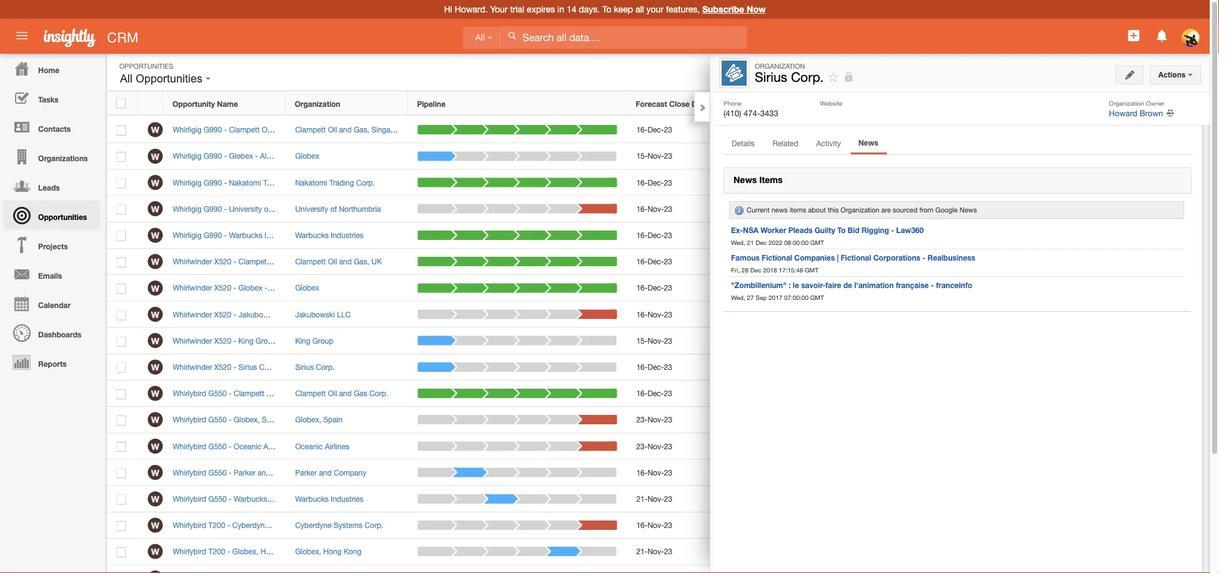 Task type: locate. For each thing, give the bounding box(es) containing it.
4 g990 from the top
[[204, 204, 222, 213]]

0 horizontal spatial hong
[[261, 547, 279, 556]]

howard brown link for globex
[[721, 284, 771, 292]]

x520 for clampett
[[214, 257, 231, 266]]

all down crm on the top
[[120, 72, 132, 85]]

opportunity up sample_data
[[1027, 198, 1077, 206]]

0 horizontal spatial your
[[490, 4, 508, 14]]

and up reyes
[[339, 389, 352, 398]]

howard down "zombillenium"
[[721, 310, 747, 319]]

howard brown for warbucks industries
[[721, 231, 771, 240]]

14 23 from the top
[[664, 468, 672, 477]]

wed, inside the ex-nsa worker pleads guilty to bid rigging - law360 wed, 21 dec 2022 08:00:00 gmt
[[731, 239, 745, 246]]

howard left 21
[[721, 231, 747, 240]]

gas, down oliver
[[354, 257, 369, 266]]

w link for whirlwinder x520 - clampett oil and gas, uk - nicholas flores
[[148, 254, 163, 269]]

1 fictional from the left
[[762, 253, 792, 262]]

sirius up responsible
[[755, 69, 788, 85]]

1 t200 from the top
[[208, 521, 225, 530]]

1 horizontal spatial systems
[[334, 521, 363, 530]]

dashboards
[[38, 330, 81, 339]]

2 nakatomi from the left
[[295, 178, 327, 187]]

contacts link
[[3, 112, 100, 142]]

organization
[[755, 62, 805, 70], [295, 99, 340, 108], [1109, 99, 1144, 107], [841, 206, 880, 214]]

w row
[[107, 117, 1019, 143], [107, 143, 1019, 170], [107, 170, 1019, 196], [107, 196, 1019, 222], [107, 222, 1019, 249], [107, 249, 1019, 275], [107, 275, 1019, 301], [107, 301, 1019, 328], [107, 328, 1019, 354], [107, 354, 1019, 381], [107, 381, 1019, 407], [107, 407, 1019, 433], [107, 433, 1019, 460], [107, 460, 1019, 486], [107, 486, 1019, 512], [107, 512, 1019, 539], [107, 539, 1019, 565]]

0 horizontal spatial kong
[[281, 547, 299, 556]]

samantha
[[316, 178, 350, 187]]

4 16- from the top
[[636, 231, 648, 240]]

1 16-nov-23 cell from the top
[[627, 196, 711, 222]]

and up whirlybird g550 - warbucks industries - roger mills link
[[258, 468, 270, 477]]

nicole
[[328, 521, 349, 530]]

globex link down the whirligig g990 - clampett oil and gas, singapore - aaron lang link
[[295, 152, 319, 160]]

-
[[224, 125, 227, 134], [342, 125, 344, 134], [224, 152, 227, 160], [255, 152, 258, 160], [224, 178, 227, 187], [311, 178, 314, 187], [224, 204, 227, 213], [317, 204, 320, 213], [891, 226, 894, 234], [224, 231, 227, 240], [299, 231, 302, 240], [923, 253, 926, 262], [233, 257, 236, 266], [327, 257, 330, 266], [931, 281, 934, 289], [233, 284, 236, 292], [265, 284, 267, 292], [233, 310, 236, 319], [296, 310, 299, 319], [233, 336, 236, 345], [279, 336, 282, 345], [233, 363, 236, 371], [280, 363, 283, 371], [229, 389, 232, 398], [329, 389, 332, 398], [229, 415, 232, 424], [283, 415, 286, 424], [229, 442, 232, 451], [290, 442, 293, 451], [229, 468, 232, 477], [307, 468, 310, 477], [229, 494, 232, 503], [304, 494, 307, 503], [227, 521, 230, 530], [323, 521, 326, 530], [227, 547, 230, 556], [301, 547, 304, 556]]

0 vertical spatial warbucks industries
[[295, 231, 364, 240]]

7 16-dec-23 cell from the top
[[627, 381, 711, 407]]

2 g990 from the top
[[204, 152, 222, 160]]

None checkbox
[[116, 98, 126, 108], [117, 126, 126, 136], [117, 152, 126, 162], [117, 178, 126, 188], [117, 310, 126, 320], [117, 363, 126, 373], [117, 389, 126, 399], [117, 521, 126, 531], [117, 547, 126, 557], [116, 98, 126, 108], [117, 126, 126, 136], [117, 152, 126, 162], [117, 178, 126, 188], [117, 310, 126, 320], [117, 363, 126, 373], [117, 389, 126, 399], [117, 521, 126, 531], [117, 547, 126, 557]]

1 vertical spatial to
[[837, 226, 846, 234]]

1 vertical spatial 23-
[[636, 442, 648, 451]]

2 16-dec-23 from the top
[[636, 178, 672, 187]]

g550 down whirlybird g550 - parker and company - lisa parker
[[208, 494, 227, 503]]

2 vertical spatial news
[[960, 206, 977, 214]]

llc
[[280, 310, 294, 319], [337, 310, 351, 319]]

3 16-dec-23 from the top
[[636, 231, 672, 240]]

0 vertical spatial 21-
[[636, 494, 648, 503]]

16-dec-23 cell for clampett oil and gas, uk
[[627, 249, 711, 275]]

whirligig g990 - globex - albert lee globex
[[173, 152, 319, 160]]

howard brown link down details
[[721, 152, 771, 160]]

wed,
[[731, 239, 745, 246], [731, 294, 745, 301]]

|
[[837, 253, 839, 262]]

projects link
[[3, 230, 100, 259]]

5 whirlwinder from the top
[[173, 363, 212, 371]]

w link for whirligig g990 - clampett oil and gas, singapore - aaron lang
[[148, 122, 163, 137]]

nakatomi
[[229, 178, 261, 187], [295, 178, 327, 187]]

wed, left 21
[[731, 239, 745, 246]]

6 16- from the top
[[636, 284, 648, 292]]

3 nov- from the top
[[648, 310, 664, 319]]

guilty
[[815, 226, 835, 234]]

opportunities up opportunity name
[[136, 72, 203, 85]]

16-nov-23 for northumbria
[[636, 204, 672, 213]]

castillo
[[323, 310, 348, 319]]

0 vertical spatial row
[[107, 92, 1018, 115]]

w for whirligig g990 - globex - albert lee
[[151, 151, 159, 161]]

0 horizontal spatial cyberdyne
[[232, 521, 269, 530]]

gmt for savoir-
[[810, 294, 824, 301]]

w for whirlybird t200 - cyberdyne systems corp. - nicole gomez
[[151, 520, 159, 531]]

row containing opportunity name
[[107, 92, 1018, 115]]

6 dec- from the top
[[648, 363, 664, 371]]

whirlwinder x520 - jakubowski llc - jason castillo
[[173, 310, 348, 319]]

clampett oil and gas, singapore link
[[295, 125, 406, 134]]

5 w row from the top
[[107, 222, 1019, 249]]

16-dec-23 for globex
[[636, 284, 672, 292]]

1 horizontal spatial spain
[[323, 415, 343, 424]]

1 15-nov-23 cell from the top
[[627, 143, 711, 170]]

0 horizontal spatial sirius corp.
[[295, 363, 335, 371]]

1 23-nov-23 from the top
[[636, 415, 672, 424]]

usd for paula
[[843, 204, 859, 213]]

2 horizontal spatial parker
[[328, 468, 349, 477]]

2 warbucks industries from the top
[[295, 494, 364, 503]]

aaron
[[347, 125, 366, 134]]

0 vertical spatial sirius corp.
[[755, 69, 824, 85]]

items
[[759, 175, 783, 185]]

16- for globex
[[636, 284, 648, 292]]

6 follow image from the top
[[966, 362, 978, 374]]

dec
[[756, 239, 767, 246], [750, 266, 762, 273]]

group down jakubowski llc
[[312, 336, 333, 345]]

14 w row from the top
[[107, 460, 1019, 486]]

to left keep
[[602, 4, 612, 14]]

"zombillenium" : le savoir-faire de l'animation française - franceinfo wed, 27 sep 2017 07:00:00 gmt
[[731, 281, 972, 301]]

1 vertical spatial 23-nov-23
[[636, 442, 672, 451]]

2 $‎300,000.00 from the top
[[861, 231, 903, 240]]

ex-nsa worker pleads guilty to bid rigging - law360 wed, 21 dec 2022 08:00:00 gmt
[[731, 226, 924, 246]]

wed, for ex-
[[731, 239, 745, 246]]

and up whirligig g990 - globex - albert lee globex
[[273, 125, 286, 134]]

4 x520 from the top
[[214, 336, 231, 345]]

2 kong from the left
[[344, 547, 362, 556]]

hi
[[444, 4, 452, 14]]

0 horizontal spatial uk
[[315, 257, 325, 266]]

uk left nicholas
[[315, 257, 325, 266]]

2 hong from the left
[[323, 547, 342, 556]]

whirligig g990 - nakatomi trading corp. - samantha wright
[[173, 178, 374, 187]]

16- for warbucks industries
[[636, 231, 648, 240]]

2 whirligig from the top
[[173, 152, 202, 160]]

0 vertical spatial 21-nov-23
[[636, 494, 672, 503]]

warbucks down whirlybird g550 - parker and company - lisa parker
[[234, 494, 267, 503]]

globex link up jason
[[295, 284, 319, 292]]

to left bid
[[837, 226, 846, 234]]

sirius down whirlwinder x520 - king group - chris chen
[[238, 363, 257, 371]]

usd inside usd $‎200,000.00 'cell'
[[843, 257, 859, 266]]

9 23 from the top
[[664, 336, 672, 345]]

0 horizontal spatial nakatomi
[[229, 178, 261, 187]]

whirlwinder for whirlwinder x520 - globex - albert lee
[[173, 284, 212, 292]]

gmt inside '"zombillenium" : le savoir-faire de l'animation française - franceinfo wed, 27 sep 2017 07:00:00 gmt'
[[810, 294, 824, 301]]

clampett up whirligig g990 - globex - albert lee globex
[[229, 125, 260, 134]]

usd $‎332,000.00 cell
[[834, 275, 956, 301]]

notifications image
[[1155, 28, 1170, 43]]

whirlwinder x520 - jakubowski llc - jason castillo link
[[173, 310, 354, 319]]

and down the tina
[[278, 389, 290, 398]]

gmt inside the ex-nsa worker pleads guilty to bid rigging - law360 wed, 21 dec 2022 08:00:00 gmt
[[810, 239, 824, 246]]

1 vertical spatial globex link
[[295, 284, 319, 292]]

northumbria down wright
[[339, 204, 381, 213]]

0 horizontal spatial news
[[734, 175, 757, 185]]

gmt inside famous fictional companies | fictional corporations - realbusiness fri, 28 dec 2018 17:15:48 gmt
[[805, 266, 819, 273]]

dec- for warbucks industries
[[648, 231, 664, 240]]

4 usd from the top
[[843, 231, 859, 240]]

w link for whirlybird g550 - clampett oil and gas corp. - katherine warren
[[148, 386, 163, 401]]

calendar
[[38, 301, 71, 309]]

brown for clampett oil and gas, singapore
[[749, 125, 771, 134]]

15-nov-23 cell for king group
[[627, 328, 711, 354]]

to inside the ex-nsa worker pleads guilty to bid rigging - law360 wed, 21 dec 2022 08:00:00 gmt
[[837, 226, 846, 234]]

6 nov- from the top
[[648, 442, 664, 451]]

hi howard. your trial expires in 14 days. to keep all your features, subscribe now
[[444, 4, 766, 14]]

15 w row from the top
[[107, 486, 1019, 512]]

1 horizontal spatial oceanic
[[295, 442, 323, 451]]

jakubowski up 'whirlwinder x520 - king group - chris chen' link
[[238, 310, 278, 319]]

warren
[[368, 389, 392, 398]]

follow image
[[966, 151, 978, 163], [966, 177, 978, 189], [966, 204, 978, 215], [966, 256, 978, 268], [966, 309, 978, 321], [966, 362, 978, 374], [966, 467, 978, 479], [966, 494, 978, 505], [966, 520, 978, 532], [966, 573, 978, 573]]

1 horizontal spatial uk
[[372, 257, 382, 266]]

1 vertical spatial katherine
[[288, 415, 320, 424]]

0 horizontal spatial trading
[[263, 178, 288, 187]]

clampett down martin
[[295, 389, 326, 398]]

lee for whirligig g990 - globex - albert lee globex
[[282, 152, 294, 160]]

15-nov-23 cell
[[627, 143, 711, 170], [627, 328, 711, 354]]

2 23- from the top
[[636, 442, 648, 451]]

whirlybird t200 - globex, hong kong - terry thomas link
[[173, 547, 357, 556]]

0 vertical spatial 15-nov-23 cell
[[627, 143, 711, 170]]

7 23 from the top
[[664, 284, 672, 292]]

2 23-nov-23 from the top
[[636, 442, 672, 451]]

0 horizontal spatial to
[[602, 4, 612, 14]]

16- for jakubowski llc
[[636, 310, 648, 319]]

0 vertical spatial 15-nov-23
[[636, 152, 672, 160]]

warbucks industries link for whirlybird g550 - warbucks industries - roger mills
[[295, 494, 364, 503]]

opportunity right new
[[1115, 67, 1157, 76]]

king up the whirlwinder x520 - sirius corp. - tina martin at left
[[238, 336, 254, 345]]

0 vertical spatial all
[[475, 33, 485, 42]]

0 vertical spatial 15-
[[636, 152, 648, 160]]

0 horizontal spatial sirius
[[238, 363, 257, 371]]

news right google
[[960, 206, 977, 214]]

0 horizontal spatial katherine
[[288, 415, 320, 424]]

1 vertical spatial 15-
[[636, 336, 648, 345]]

trading
[[263, 178, 288, 187], [329, 178, 354, 187]]

1 vertical spatial 21-nov-23 cell
[[627, 539, 711, 565]]

and down sakda
[[319, 468, 332, 477]]

1 horizontal spatial sirius corp.
[[755, 69, 824, 85]]

oil
[[262, 125, 271, 134], [328, 125, 337, 134], [271, 257, 280, 266], [328, 257, 337, 266], [267, 389, 276, 398], [328, 389, 337, 398]]

howard for clampett oil and gas, uk
[[721, 257, 747, 266]]

howard brown link for university of northumbria
[[721, 204, 771, 213]]

3 dec- from the top
[[648, 231, 664, 240]]

gas left warren at the left bottom
[[354, 389, 367, 398]]

23 for whirligig g990 - clampett oil and gas, singapore - aaron lang
[[664, 125, 672, 134]]

company left "lisa"
[[272, 468, 305, 477]]

10 23 from the top
[[664, 363, 672, 371]]

16-dec-23 cell for sirius corp.
[[627, 354, 711, 381]]

group left chris
[[256, 336, 277, 345]]

row
[[107, 92, 1018, 115], [107, 565, 1019, 573]]

w link for whirlybird t200 - globex, hong kong - terry thomas
[[148, 544, 163, 559]]

hong
[[261, 547, 279, 556], [323, 547, 342, 556]]

usd $‎110,000.00
[[843, 204, 903, 213]]

0 vertical spatial lee
[[282, 152, 294, 160]]

dec- for nakatomi trading corp.
[[648, 178, 664, 187]]

11 16- from the top
[[636, 521, 648, 530]]

2017
[[769, 294, 783, 301]]

katherine up "mark"
[[288, 415, 320, 424]]

albert down 'whirlwinder x520 - clampett oil and gas, uk - nicholas flores'
[[270, 284, 289, 292]]

w for whirlybird g550 - clampett oil and gas corp. - katherine warren
[[151, 388, 159, 399]]

1 vertical spatial usd $‎300,000.00
[[843, 231, 903, 240]]

2 horizontal spatial sirius
[[755, 69, 788, 85]]

and left flores
[[339, 257, 352, 266]]

opportunity for opportunity name
[[172, 99, 215, 108]]

2 15-nov-23 cell from the top
[[627, 328, 711, 354]]

whirlybird g550 - globex, spain - katherine reyes link
[[173, 415, 349, 424]]

clampett oil and gas corp.
[[295, 389, 388, 398]]

pipeline
[[417, 99, 446, 108]]

opportunities inside button
[[136, 72, 203, 85]]

4 16-nov-23 cell from the top
[[627, 512, 711, 539]]

clampett
[[229, 125, 260, 134], [295, 125, 326, 134], [238, 257, 269, 266], [295, 257, 326, 266], [234, 389, 264, 398], [295, 389, 326, 398]]

sirius corp. up responsible
[[755, 69, 824, 85]]

0 vertical spatial globex link
[[295, 152, 319, 160]]

2 16-dec-23 cell from the top
[[627, 170, 711, 196]]

0 horizontal spatial company
[[272, 468, 305, 477]]

2 company from the left
[[334, 468, 366, 477]]

usd inside usd $‎500,000.00 cell
[[843, 310, 859, 319]]

opportunity for opportunity tags
[[1027, 198, 1077, 206]]

from
[[920, 206, 934, 214]]

white image
[[508, 31, 516, 40]]

5 16-dec-23 cell from the top
[[627, 275, 711, 301]]

1 x520 from the top
[[214, 257, 231, 266]]

phone
[[724, 99, 742, 107]]

all inside all link
[[475, 33, 485, 42]]

16-dec-23 cell
[[627, 117, 711, 143], [627, 170, 711, 196], [627, 222, 711, 249], [627, 249, 711, 275], [627, 275, 711, 301], [627, 354, 711, 381], [627, 381, 711, 407]]

brown for nakatomi trading corp.
[[749, 178, 771, 187]]

0 horizontal spatial university
[[229, 204, 262, 213]]

1 vertical spatial warbucks industries
[[295, 494, 364, 503]]

famous fictional companies | fictional corporations - realbusiness fri, 28 dec 2018 17:15:48 gmt
[[731, 253, 976, 273]]

change record owner image
[[1166, 107, 1175, 119]]

12 w link from the top
[[148, 412, 163, 427]]

howard brown link up details
[[721, 125, 771, 134]]

company right "lisa"
[[334, 468, 366, 477]]

systems up 'thomas'
[[334, 521, 363, 530]]

1 horizontal spatial jakubowski
[[295, 310, 335, 319]]

clampett down the whirlwinder x520 - sirius corp. - tina martin at left
[[234, 389, 264, 398]]

16- for clampett oil and gas, uk
[[636, 257, 648, 266]]

0 vertical spatial 21-nov-23 cell
[[627, 486, 711, 512]]

2 nov- from the top
[[648, 204, 664, 213]]

g550 down whirlybird g550 - oceanic airlines - mark sakda
[[208, 468, 227, 477]]

whirlybird for whirlybird t200 - cyberdyne systems corp. - nicole gomez
[[173, 521, 206, 530]]

1 horizontal spatial kong
[[344, 547, 362, 556]]

forecast close date
[[636, 99, 709, 108]]

related link
[[765, 135, 807, 154]]

usd $‎500,000.00
[[843, 310, 903, 319]]

1 horizontal spatial group
[[312, 336, 333, 345]]

singapore left aaron
[[305, 125, 339, 134]]

0 vertical spatial t200
[[208, 521, 225, 530]]

2 16- from the top
[[636, 178, 648, 187]]

6 23 from the top
[[664, 257, 672, 266]]

2 spain from the left
[[323, 415, 343, 424]]

1 vertical spatial wed,
[[731, 294, 745, 301]]

opportunity left the name
[[172, 99, 215, 108]]

0 horizontal spatial all
[[120, 72, 132, 85]]

howard
[[1109, 108, 1138, 118], [721, 125, 747, 134], [721, 152, 747, 160], [721, 178, 747, 187], [721, 204, 747, 213], [721, 231, 747, 240], [721, 257, 747, 266], [721, 284, 747, 292], [721, 310, 747, 319]]

whirlybird t200 - globex, hong kong - terry thomas
[[173, 547, 351, 556]]

opportunities
[[119, 62, 173, 70], [136, 72, 203, 85], [1062, 149, 1107, 157], [38, 212, 87, 221]]

23-nov-23 cell for airlines
[[627, 433, 711, 460]]

globex, hong kong link
[[295, 547, 362, 556]]

5 16-dec-23 from the top
[[636, 284, 672, 292]]

x520 up the whirlwinder x520 - sirius corp. - tina martin at left
[[214, 336, 231, 345]]

3433
[[760, 108, 779, 118]]

w link for whirlwinder x520 - king group - chris chen
[[148, 333, 163, 348]]

1 vertical spatial albert
[[270, 284, 289, 292]]

howard brown up current
[[721, 178, 771, 187]]

kong down gomez
[[344, 547, 362, 556]]

warbucks down "whirligig g990 - university of northumbria - paula oliver"
[[229, 231, 262, 240]]

usd $‎300,000.00 cell up "$‎180,000.00"
[[834, 117, 956, 143]]

0 vertical spatial roger
[[304, 231, 325, 240]]

21
[[747, 239, 754, 246]]

1 oceanic from the left
[[234, 442, 261, 451]]

0 vertical spatial warbucks industries link
[[295, 231, 364, 240]]

23-nov-23 cell
[[627, 407, 711, 433], [627, 433, 711, 460]]

howard up current
[[721, 178, 747, 187]]

phone (410) 474-3433
[[724, 99, 779, 118]]

singapore right aaron
[[372, 125, 406, 134]]

howard brown link up nsa
[[721, 204, 771, 213]]

albert up whirligig g990 - nakatomi trading corp. - samantha wright
[[260, 152, 280, 160]]

whirligig g990 - university of northumbria - paula oliver link
[[173, 204, 368, 213]]

1 vertical spatial dec
[[750, 266, 762, 273]]

x520 up whirlwinder x520 - globex - albert lee
[[214, 257, 231, 266]]

g550 up whirlybird g550 - oceanic airlines - mark sakda
[[208, 415, 227, 424]]

w link for whirlybird g550 - oceanic airlines - mark sakda
[[148, 439, 163, 454]]

16- for cyberdyne systems corp.
[[636, 521, 648, 530]]

1 23-nov-23 cell from the top
[[627, 407, 711, 433]]

0 vertical spatial dec
[[756, 239, 767, 246]]

subscribe
[[702, 4, 744, 14]]

king down jason
[[295, 336, 310, 345]]

3 g550 from the top
[[208, 442, 227, 451]]

w link for whirlwinder x520 - sirius corp. - tina martin
[[148, 360, 163, 375]]

- inside '"zombillenium" : le savoir-faire de l'animation française - franceinfo wed, 27 sep 2017 07:00:00 gmt'
[[931, 281, 934, 289]]

sakda
[[314, 442, 335, 451]]

of down whirligig g990 - nakatomi trading corp. - samantha wright
[[264, 204, 271, 213]]

16-nov-23 cell for corp.
[[627, 512, 711, 539]]

1 vertical spatial 21-nov-23
[[636, 547, 672, 556]]

spain down whirlybird g550 - clampett oil and gas corp. - katherine warren
[[262, 415, 281, 424]]

14 w from the top
[[151, 468, 159, 478]]

1 vertical spatial sirius corp.
[[295, 363, 335, 371]]

1 vertical spatial 21-
[[636, 547, 648, 556]]

2 usd $‎300,000.00 cell from the top
[[834, 222, 956, 249]]

whirlwinder for whirlwinder x520 - sirius corp. - tina martin
[[173, 363, 212, 371]]

2 vertical spatial gmt
[[810, 294, 824, 301]]

1 warbucks industries from the top
[[295, 231, 364, 240]]

1 horizontal spatial singapore
[[372, 125, 406, 134]]

sirius down chen
[[295, 363, 314, 371]]

w for whirlybird g550 - parker and company - lisa parker
[[151, 468, 159, 478]]

3 usd from the top
[[843, 204, 859, 213]]

organization owner
[[1109, 99, 1165, 107]]

1 16-dec-23 cell from the top
[[627, 117, 711, 143]]

0 horizontal spatial jakubowski
[[238, 310, 278, 319]]

3 16-nov-23 from the top
[[636, 468, 672, 477]]

$‎300,000.00 up news link at the right top of page
[[861, 125, 903, 134]]

0 vertical spatial 23-nov-23
[[636, 415, 672, 424]]

whirlybird for whirlybird g550 - oceanic airlines - mark sakda
[[173, 442, 206, 451]]

1 16-nov-23 from the top
[[636, 204, 672, 213]]

organization image
[[722, 61, 747, 86]]

dec inside famous fictional companies | fictional corporations - realbusiness fri, 28 dec 2018 17:15:48 gmt
[[750, 266, 762, 273]]

4 23 from the top
[[664, 204, 672, 213]]

1 horizontal spatial king
[[295, 336, 310, 345]]

usd inside usd $‎180,000.00 "cell"
[[843, 152, 859, 160]]

1 horizontal spatial company
[[334, 468, 366, 477]]

3 whirlwinder from the top
[[173, 310, 212, 319]]

23-nov-23 cell for spain
[[627, 407, 711, 433]]

21-nov-23 cell
[[627, 486, 711, 512], [627, 539, 711, 565]]

1 vertical spatial news
[[734, 175, 757, 185]]

w
[[151, 125, 159, 135], [151, 151, 159, 161], [151, 177, 159, 188], [151, 204, 159, 214], [151, 230, 159, 241], [151, 257, 159, 267], [151, 283, 159, 293], [151, 309, 159, 320], [151, 336, 159, 346], [151, 362, 159, 372], [151, 388, 159, 399], [151, 415, 159, 425], [151, 441, 159, 452], [151, 468, 159, 478], [151, 494, 159, 504], [151, 520, 159, 531], [151, 547, 159, 557]]

0 horizontal spatial parker
[[234, 468, 256, 477]]

dashboards link
[[3, 318, 100, 347]]

11 w link from the top
[[148, 386, 163, 401]]

1 horizontal spatial llc
[[337, 310, 351, 319]]

16-dec-23 cell for warbucks industries
[[627, 222, 711, 249]]

usd left "$‎180,000.00"
[[843, 152, 859, 160]]

1 horizontal spatial trading
[[329, 178, 354, 187]]

whirlwinder for whirlwinder x520 - jakubowski llc - jason castillo
[[173, 310, 212, 319]]

nov-
[[648, 152, 664, 160], [648, 204, 664, 213], [648, 310, 664, 319], [648, 336, 664, 345], [648, 415, 664, 424], [648, 442, 664, 451], [648, 468, 664, 477], [648, 494, 664, 503], [648, 521, 664, 530], [648, 547, 664, 556]]

10 w row from the top
[[107, 354, 1019, 381]]

navigation
[[0, 54, 100, 377]]

usd up news link at the right top of page
[[843, 125, 859, 134]]

1 horizontal spatial all
[[475, 33, 485, 42]]

usd $‎300,000.00 up news link at the right top of page
[[843, 125, 903, 134]]

corp.
[[791, 69, 824, 85], [290, 178, 309, 187], [356, 178, 375, 187], [259, 363, 278, 371], [316, 363, 335, 371], [308, 389, 327, 398], [369, 389, 388, 398], [302, 521, 321, 530], [365, 521, 383, 530]]

fri,
[[731, 266, 740, 273]]

1 horizontal spatial katherine
[[334, 389, 366, 398]]

news
[[859, 138, 878, 147], [734, 175, 757, 185], [960, 206, 977, 214]]

follow image
[[828, 71, 840, 83], [966, 124, 978, 136], [966, 230, 978, 242], [966, 283, 978, 295], [966, 335, 978, 347], [966, 388, 978, 400], [966, 415, 978, 426], [966, 441, 978, 453], [966, 546, 978, 558]]

1 horizontal spatial hong
[[323, 547, 342, 556]]

usd $‎180,000.00 cell
[[834, 143, 956, 170]]

opportunity inside row
[[172, 99, 215, 108]]

nov- for university of northumbria
[[648, 204, 664, 213]]

lee up jason
[[292, 284, 304, 292]]

spain up sakda
[[323, 415, 343, 424]]

4 whirligig from the top
[[173, 204, 202, 213]]

1 wed, from the top
[[731, 239, 745, 246]]

0 horizontal spatial singapore
[[305, 125, 339, 134]]

23
[[664, 125, 672, 134], [664, 152, 672, 160], [664, 178, 672, 187], [664, 204, 672, 213], [664, 231, 672, 240], [664, 257, 672, 266], [664, 284, 672, 292], [664, 310, 672, 319], [664, 336, 672, 345], [664, 363, 672, 371], [664, 389, 672, 398], [664, 415, 672, 424], [664, 442, 672, 451], [664, 468, 672, 477], [664, 494, 672, 503], [664, 521, 672, 530], [664, 547, 672, 556]]

whirlybird t200 - cyberdyne systems corp. - nicole gomez
[[173, 521, 375, 530]]

23 for whirlybird g550 - clampett oil and gas corp. - katherine warren
[[664, 389, 672, 398]]

7 usd from the top
[[843, 310, 859, 319]]

Search all data.... text field
[[501, 26, 747, 49]]

usd $‎300,000.00 cell
[[834, 117, 956, 143], [834, 222, 956, 249]]

industries up 'cyberdyne systems corp.'
[[331, 494, 364, 503]]

0 vertical spatial mills
[[327, 231, 342, 240]]

2 t200 from the top
[[208, 547, 225, 556]]

usd for uk
[[843, 257, 859, 266]]

globex, down whirlybird t200 - cyberdyne systems corp. - nicole gomez
[[232, 547, 258, 556]]

23 for whirlwinder x520 - king group - chris chen
[[664, 336, 672, 345]]

rigging
[[862, 226, 889, 234]]

are
[[881, 206, 891, 214]]

w for whirligig g990 - university of northumbria - paula oliver
[[151, 204, 159, 214]]

owner
[[1146, 99, 1165, 107]]

globex up whirlwinder x520 - jakubowski llc - jason castillo
[[238, 284, 262, 292]]

usd inside "usd $‎332,000.00" 'cell'
[[843, 284, 859, 292]]

whirlwinder x520 - king group - chris chen
[[173, 336, 321, 345]]

thomas
[[324, 547, 351, 556]]

None checkbox
[[117, 205, 126, 215], [117, 231, 126, 241], [117, 257, 126, 267], [117, 284, 126, 294], [117, 337, 126, 347], [117, 416, 126, 426], [117, 442, 126, 452], [117, 468, 126, 478], [117, 495, 126, 505], [117, 205, 126, 215], [117, 231, 126, 241], [117, 257, 126, 267], [117, 284, 126, 294], [117, 337, 126, 347], [117, 416, 126, 426], [117, 442, 126, 452], [117, 468, 126, 478], [117, 495, 126, 505]]

howard brown up details
[[721, 125, 771, 134]]

follow image for corp.
[[966, 388, 978, 400]]

w link for whirlybird t200 - cyberdyne systems corp. - nicole gomez
[[148, 518, 163, 533]]

4 w from the top
[[151, 204, 159, 214]]

2 usd $‎300,000.00 from the top
[[843, 231, 903, 240]]

king
[[238, 336, 254, 345], [295, 336, 310, 345]]

whirlybird g550 - clampett oil and gas corp. - katherine warren link
[[173, 389, 398, 398]]

nov- for warbucks industries
[[648, 494, 664, 503]]

parker and company
[[295, 468, 366, 477]]

parker down whirlybird g550 - oceanic airlines - mark sakda
[[234, 468, 256, 477]]

column header
[[956, 92, 987, 115], [987, 92, 1018, 115]]

leads link
[[3, 171, 100, 201]]

0 horizontal spatial group
[[256, 336, 277, 345]]

- inside famous fictional companies | fictional corporations - realbusiness fri, 28 dec 2018 17:15:48 gmt
[[923, 253, 926, 262]]

albert for whirlwinder x520 - globex - albert lee
[[270, 284, 289, 292]]

0 vertical spatial albert
[[260, 152, 280, 160]]

g550
[[208, 389, 227, 398], [208, 415, 227, 424], [208, 442, 227, 451], [208, 468, 227, 477], [208, 494, 227, 503]]

this
[[828, 206, 839, 214]]

21-nov-23 for globex, hong kong
[[636, 547, 672, 556]]

5 follow image from the top
[[966, 309, 978, 321]]

projects
[[38, 242, 68, 251]]

and
[[273, 125, 286, 134], [339, 125, 352, 134], [282, 257, 295, 266], [339, 257, 352, 266], [278, 389, 290, 398], [339, 389, 352, 398], [258, 468, 270, 477], [319, 468, 332, 477]]

16-nov-23
[[636, 204, 672, 213], [636, 310, 672, 319], [636, 468, 672, 477], [636, 521, 672, 530]]

oil up reyes
[[328, 389, 337, 398]]

2 21-nov-23 cell from the top
[[627, 539, 711, 565]]

all inside all opportunities button
[[120, 72, 132, 85]]

1 vertical spatial all
[[120, 72, 132, 85]]

brown down details
[[749, 152, 771, 160]]

tasks
[[38, 95, 59, 104]]

usd $‎200,000.00 cell
[[834, 249, 956, 275]]

9 nov- from the top
[[648, 521, 664, 530]]

1 vertical spatial lee
[[292, 284, 304, 292]]

company
[[272, 468, 305, 477], [334, 468, 366, 477]]

nakatomi up paula
[[295, 178, 327, 187]]

0 horizontal spatial systems
[[271, 521, 300, 530]]

5 g550 from the top
[[208, 494, 227, 503]]

5 whirligig from the top
[[173, 231, 202, 240]]

0 horizontal spatial gas
[[292, 389, 306, 398]]

brown up 2018
[[749, 257, 771, 266]]

0 horizontal spatial of
[[264, 204, 271, 213]]

1 horizontal spatial to
[[837, 226, 846, 234]]

1 w row from the top
[[107, 117, 1019, 143]]

6 16-dec-23 from the top
[[636, 363, 672, 371]]

features,
[[666, 4, 700, 14]]

1 vertical spatial t200
[[208, 547, 225, 556]]

4 whirlybird from the top
[[173, 468, 206, 477]]

wed, inside '"zombillenium" : le savoir-faire de l'animation française - franceinfo wed, 27 sep 2017 07:00:00 gmt'
[[731, 294, 745, 301]]

0 vertical spatial katherine
[[334, 389, 366, 398]]

1 horizontal spatial opportunity
[[1027, 198, 1077, 206]]

1 vertical spatial your
[[1027, 164, 1047, 172]]

16-dec-23 for sirius corp.
[[636, 363, 672, 371]]

$‎110,000.00
[[861, 204, 903, 213]]

1 horizontal spatial northumbria
[[339, 204, 381, 213]]

oceanic up "lisa"
[[295, 442, 323, 451]]

mills down paula
[[327, 231, 342, 240]]

2 globex link from the top
[[295, 284, 319, 292]]

dec- for clampett oil and gas, singapore
[[648, 125, 664, 134]]

5 w link from the top
[[148, 228, 163, 243]]

0 horizontal spatial airlines
[[263, 442, 288, 451]]

16 w row from the top
[[107, 512, 1019, 539]]

roger
[[304, 231, 325, 240], [309, 494, 329, 503]]

howard brown for jakubowski llc
[[721, 310, 771, 319]]

3 w from the top
[[151, 177, 159, 188]]

kong left terry
[[281, 547, 299, 556]]

0 vertical spatial wed,
[[731, 239, 745, 246]]

follow image for university of northumbria
[[966, 204, 978, 215]]

warbucks industries link down paula
[[295, 231, 364, 240]]

0 vertical spatial $‎300,000.00
[[861, 125, 903, 134]]

row group
[[107, 117, 1019, 573]]

emails
[[38, 271, 62, 280]]

brown for clampett oil and gas, uk
[[749, 257, 771, 266]]

Search this list... text field
[[804, 62, 944, 81]]

4 dec- from the top
[[648, 257, 664, 266]]

1 university from the left
[[229, 204, 262, 213]]

1 horizontal spatial airlines
[[325, 442, 349, 451]]

1 horizontal spatial news
[[859, 138, 878, 147]]

whirlybird for whirlybird t200 - globex, hong kong - terry thomas
[[173, 547, 206, 556]]

23 for whirlybird g550 - globex, spain - katherine reyes
[[664, 415, 672, 424]]

wed, for "zombillenium"
[[731, 294, 745, 301]]

1 horizontal spatial cyberdyne
[[295, 521, 332, 530]]

warbucks down "lisa"
[[295, 494, 329, 503]]

3 w link from the top
[[148, 175, 163, 190]]

1 vertical spatial opportunity
[[172, 99, 215, 108]]

warbucks industries for whirlybird g550 - warbucks industries - roger mills
[[295, 494, 364, 503]]

opportunity name
[[172, 99, 238, 108]]

warbucks industries down paula
[[295, 231, 364, 240]]

x520 for jakubowski
[[214, 310, 231, 319]]

howard brown down organization owner
[[1109, 108, 1163, 118]]

0 vertical spatial usd $‎300,000.00 cell
[[834, 117, 956, 143]]

globex link
[[295, 152, 319, 160], [295, 284, 319, 292]]

0 vertical spatial usd $‎300,000.00
[[843, 125, 903, 134]]

bid
[[848, 226, 860, 234]]

sirius corp. inside w row
[[295, 363, 335, 371]]

actions
[[1158, 71, 1188, 79]]

lee for whirlwinder x520 - globex - albert lee
[[292, 284, 304, 292]]

16-dec-23 for clampett oil and gas, uk
[[636, 257, 672, 266]]

globex
[[229, 152, 253, 160], [295, 152, 319, 160], [238, 284, 262, 292], [295, 284, 319, 292]]

oceanic down whirlybird g550 - globex, spain - katherine reyes
[[234, 442, 261, 451]]

7 whirlybird from the top
[[173, 547, 206, 556]]

8 follow image from the top
[[966, 494, 978, 505]]

0 horizontal spatial spain
[[262, 415, 281, 424]]

g550 for clampett
[[208, 389, 227, 398]]

all for all opportunities
[[120, 72, 132, 85]]

5 16- from the top
[[636, 257, 648, 266]]

usd $‎300,000.00 cell for warbucks industries
[[834, 222, 956, 249]]

0 horizontal spatial northumbria
[[273, 204, 315, 213]]

cell
[[107, 143, 138, 170], [834, 170, 956, 196], [987, 170, 1019, 196], [987, 222, 1019, 249], [987, 249, 1019, 275], [987, 275, 1019, 301], [711, 328, 834, 354], [834, 328, 956, 354], [987, 328, 1019, 354], [711, 354, 834, 381], [834, 354, 956, 381], [987, 354, 1019, 381], [711, 381, 834, 407], [834, 381, 956, 407], [987, 381, 1019, 407], [711, 407, 834, 433], [834, 407, 956, 433], [987, 407, 1019, 433], [711, 433, 834, 460], [834, 433, 956, 460], [987, 433, 1019, 460], [711, 460, 834, 486], [834, 460, 956, 486], [987, 460, 1019, 486], [711, 486, 834, 512], [834, 486, 956, 512], [987, 486, 1019, 512], [711, 512, 834, 539], [834, 512, 956, 539], [987, 512, 1019, 539], [711, 539, 834, 565], [834, 539, 956, 565], [987, 539, 1019, 565], [107, 565, 138, 573], [138, 565, 163, 573], [163, 565, 286, 573], [286, 565, 408, 573], [408, 565, 627, 573], [627, 565, 711, 573], [711, 565, 834, 573], [834, 565, 956, 573]]

1 horizontal spatial your
[[1027, 164, 1047, 172]]

usd inside usd $‎110,000.00 cell
[[843, 204, 859, 213]]

fictional right |
[[841, 253, 871, 262]]

llc right jason
[[337, 310, 351, 319]]

2 horizontal spatial news
[[960, 206, 977, 214]]

globex link for whirlwinder x520 - globex - albert lee
[[295, 284, 319, 292]]

s
[[1029, 218, 1034, 227]]

5 23 from the top
[[664, 231, 672, 240]]

navigation containing home
[[0, 54, 100, 377]]

16-nov-23 cell
[[627, 196, 711, 222], [627, 301, 711, 328], [627, 460, 711, 486], [627, 512, 711, 539]]

llc left jason
[[280, 310, 294, 319]]

1 vertical spatial roger
[[309, 494, 329, 503]]

2022
[[769, 239, 783, 246]]



Task type: vqa. For each thing, say whether or not it's contained in the screenshot.
"Dec-" related to Clampett Oil and Gas, UK
yes



Task type: describe. For each thing, give the bounding box(es) containing it.
clampett left aaron
[[295, 125, 326, 134]]

brown for warbucks industries
[[749, 231, 771, 240]]

whirlybird for whirlybird g550 - parker and company - lisa parker
[[173, 468, 206, 477]]

16-nov-23 for company
[[636, 468, 672, 477]]

terry
[[306, 547, 322, 556]]

whirlybird for whirlybird g550 - warbucks industries - roger mills
[[173, 494, 206, 503]]

current news items about this organization are sourced from google news
[[747, 206, 977, 214]]

related
[[773, 139, 798, 147]]

23 for whirlybird t200 - globex, hong kong - terry thomas
[[664, 547, 672, 556]]

2 gas from the left
[[354, 389, 367, 398]]

oil left flores
[[328, 257, 337, 266]]

whirligig for whirligig g990 - nakatomi trading corp. - samantha wright
[[173, 178, 202, 187]]

16-dec-23 cell for nakatomi trading corp.
[[627, 170, 711, 196]]

0 vertical spatial opportunity
[[1115, 67, 1157, 76]]

opportunities up imports
[[1062, 149, 1107, 157]]

w for whirlwinder x520 - jakubowski llc - jason castillo
[[151, 309, 159, 320]]

mark
[[295, 442, 312, 451]]

and left lang at the left top of page
[[339, 125, 352, 134]]

2 of from the left
[[330, 204, 337, 213]]

11 w row from the top
[[107, 381, 1019, 407]]

nov- for globex, hong kong
[[648, 547, 664, 556]]

dec- for sirius corp.
[[648, 363, 664, 371]]

w for whirligig g990 - warbucks industries - roger mills
[[151, 230, 159, 241]]

whirlybird g550 - globex, spain - katherine reyes
[[173, 415, 343, 424]]

all opportunities button
[[117, 69, 214, 88]]

whirlybird g550 - clampett oil and gas corp. - katherine warren
[[173, 389, 392, 398]]

details
[[732, 139, 755, 147]]

brown down owner
[[1140, 108, 1163, 118]]

1 nov- from the top
[[648, 152, 664, 160]]

x520 for globex
[[214, 284, 231, 292]]

w for whirlybird t200 - globex, hong kong - terry thomas
[[151, 547, 159, 557]]

usd $‎500,000.00 cell
[[834, 301, 956, 328]]

whirlwinder x520 - king group - chris chen link
[[173, 336, 327, 345]]

usd $‎110,000.00 cell
[[834, 196, 956, 222]]

whirlwinder x520 - clampett oil and gas, uk - nicholas flores
[[173, 257, 384, 266]]

oil left aaron
[[328, 125, 337, 134]]

nov- for cyberdyne systems corp.
[[648, 521, 664, 530]]

2 singapore from the left
[[372, 125, 406, 134]]

2 row from the top
[[107, 565, 1019, 573]]

1 spain from the left
[[262, 415, 281, 424]]

1 northumbria from the left
[[273, 204, 315, 213]]

record permissions image
[[843, 69, 854, 85]]

howard down details
[[721, 152, 747, 160]]

follow image for warbucks industries
[[966, 494, 978, 505]]

lang
[[368, 125, 385, 134]]

w for whirligig g990 - clampett oil and gas, singapore - aaron lang
[[151, 125, 159, 135]]

g990 for globex
[[204, 152, 222, 160]]

1 airlines from the left
[[263, 442, 288, 451]]

1 of from the left
[[264, 204, 271, 213]]

oliver
[[343, 204, 362, 213]]

$‎200,000.00
[[861, 257, 903, 266]]

globex, spain
[[295, 415, 343, 424]]

1 hong from the left
[[261, 547, 279, 556]]

16-dec-23 for clampett oil and gas, singapore
[[636, 125, 672, 134]]

12 w row from the top
[[107, 407, 1019, 433]]

whirligig for whirligig g990 - warbucks industries - roger mills
[[173, 231, 202, 240]]

g550 for warbucks
[[208, 494, 227, 503]]

export
[[1038, 149, 1060, 157]]

1 cyberdyne from the left
[[232, 521, 269, 530]]

whirlybird g550 - oceanic airlines - mark sakda
[[173, 442, 335, 451]]

activity
[[817, 139, 841, 147]]

1 group from the left
[[256, 336, 277, 345]]

whirligig g990 - nakatomi trading corp. - samantha wright link
[[173, 178, 380, 187]]

27
[[747, 294, 754, 301]]

1 parker from the left
[[234, 468, 256, 477]]

realbusiness
[[928, 253, 976, 262]]

1 llc from the left
[[280, 310, 294, 319]]

nicholas
[[332, 257, 361, 266]]

clampett down whirligig g990 - warbucks industries - roger mills
[[238, 257, 269, 266]]

gas, left nicholas
[[297, 257, 313, 266]]

1 trading from the left
[[263, 178, 288, 187]]

follow image for nakatomi trading corp.
[[966, 177, 978, 189]]

and
[[1109, 149, 1123, 157]]

actions button
[[1150, 66, 1201, 84]]

google
[[936, 206, 958, 214]]

wright
[[352, 178, 374, 187]]

nsa
[[743, 226, 759, 234]]

howard for university of northumbria
[[721, 204, 747, 213]]

brown for globex
[[749, 284, 771, 292]]

1 gas from the left
[[292, 389, 306, 398]]

2 group from the left
[[312, 336, 333, 345]]

2 column header from the left
[[987, 92, 1018, 115]]

(410)
[[724, 108, 741, 118]]

usd for singapore
[[843, 125, 859, 134]]

howard brown link for warbucks industries
[[721, 231, 771, 240]]

2 systems from the left
[[334, 521, 363, 530]]

23 for whirlybird g550 - parker and company - lisa parker
[[664, 468, 672, 477]]

howard brown link for clampett oil and gas, singapore
[[721, 125, 771, 134]]

row group containing w
[[107, 117, 1019, 573]]

news for news items
[[734, 175, 757, 185]]

clampett oil and gas, singapore
[[295, 125, 406, 134]]

0 vertical spatial to
[[602, 4, 612, 14]]

follow image for singapore
[[966, 124, 978, 136]]

2 king from the left
[[295, 336, 310, 345]]

07:00:00
[[784, 294, 809, 301]]

subscribe now link
[[702, 4, 766, 14]]

clampett oil and gas, uk
[[295, 257, 382, 266]]

1 singapore from the left
[[305, 125, 339, 134]]

gmt for pleads
[[810, 239, 824, 246]]

opportunities inside navigation
[[38, 212, 87, 221]]

follow image for chen
[[966, 335, 978, 347]]

howard brown link for nakatomi trading corp.
[[721, 178, 771, 187]]

howard down organization owner
[[1109, 108, 1138, 118]]

2 oceanic from the left
[[295, 442, 323, 451]]

follow image for terry
[[966, 546, 978, 558]]

2 fictional from the left
[[841, 253, 871, 262]]

whirlwinder x520 - globex - albert lee link
[[173, 284, 310, 292]]

industries up nicholas
[[331, 231, 364, 240]]

23 for whirlwinder x520 - jakubowski llc - jason castillo
[[664, 310, 672, 319]]

reports
[[38, 359, 67, 368]]

trial
[[510, 4, 524, 14]]

whirlybird g550 - parker and company - lisa parker link
[[173, 468, 356, 477]]

usd $‎200,000.00
[[843, 257, 903, 266]]

w for whirlybird g550 - globex, spain - katherine reyes
[[151, 415, 159, 425]]

oil up whirlybird g550 - globex, spain - katherine reyes link
[[267, 389, 276, 398]]

23 for whirlybird g550 - oceanic airlines - mark sakda
[[664, 442, 672, 451]]

albert for whirligig g990 - globex - albert lee globex
[[260, 152, 280, 160]]

globex, left reyes
[[295, 415, 321, 424]]

23 for whirligig g990 - university of northumbria - paula oliver
[[664, 204, 672, 213]]

whirligig g990 - clampett oil and gas, singapore - aaron lang link
[[173, 125, 391, 134]]

2 parker from the left
[[295, 468, 317, 477]]

organization left owner
[[1109, 99, 1144, 107]]

1 king from the left
[[238, 336, 254, 345]]

clampett oil and gas, uk link
[[295, 257, 382, 266]]

16- for sirius corp.
[[636, 363, 648, 371]]

chen
[[303, 336, 321, 345]]

w for whirlwinder x520 - sirius corp. - tina martin
[[151, 362, 159, 372]]

emails link
[[3, 259, 100, 289]]

warbucks down paula
[[295, 231, 329, 240]]

474-
[[744, 108, 760, 118]]

g990 for warbucks
[[204, 231, 222, 240]]

whirlybird for whirlybird g550 - clampett oil and gas corp. - katherine warren
[[173, 389, 206, 398]]

23 for whirlwinder x520 - clampett oil and gas, uk - nicholas flores
[[664, 257, 672, 266]]

w link for whirligig g990 - university of northumbria - paula oliver
[[148, 201, 163, 216]]

- inside the ex-nsa worker pleads guilty to bid rigging - law360 wed, 21 dec 2022 08:00:00 gmt
[[891, 226, 894, 234]]

8 w row from the top
[[107, 301, 1019, 328]]

16- for nakatomi trading corp.
[[636, 178, 648, 187]]

3 w row from the top
[[107, 170, 1019, 196]]

leads
[[38, 183, 60, 192]]

opportunities up "all opportunities"
[[119, 62, 173, 70]]

13 w row from the top
[[107, 433, 1019, 460]]

dec- for clampett oil and gas corp.
[[648, 389, 664, 398]]

g990 for clampett
[[204, 125, 222, 134]]

responsible
[[739, 99, 783, 108]]

15-nov-23 for globex
[[636, 152, 672, 160]]

16-dec-23 cell for clampett oil and gas corp.
[[627, 381, 711, 407]]

name
[[217, 99, 238, 108]]

howard brown link down organization owner
[[1109, 108, 1163, 118]]

howard brown for clampett oil and gas, singapore
[[721, 125, 771, 134]]

2 uk from the left
[[372, 257, 382, 266]]

16- for clampett oil and gas, singapore
[[636, 125, 648, 134]]

2 jakubowski from the left
[[295, 310, 335, 319]]

gas, up whirligig g990 - globex - albert lee globex
[[288, 125, 303, 134]]

whirlwinder for whirlwinder x520 - clampett oil and gas, uk - nicholas flores
[[173, 257, 212, 266]]

martin
[[301, 363, 322, 371]]

chevron right image
[[698, 103, 707, 112]]

oil down whirligig g990 - warbucks industries - roger mills link
[[271, 257, 280, 266]]

globex, left 'thomas'
[[295, 547, 321, 556]]

brown for university of northumbria
[[749, 204, 771, 213]]

1 uk from the left
[[315, 257, 325, 266]]

16-dec-23 for clampett oil and gas corp.
[[636, 389, 672, 398]]

17:15:48
[[779, 266, 803, 273]]

calendar link
[[3, 289, 100, 318]]

franceinfo
[[936, 281, 972, 289]]

w for whirlwinder x520 - globex - albert lee
[[151, 283, 159, 293]]

items
[[790, 206, 806, 214]]

1 follow image from the top
[[966, 151, 978, 163]]

2 cyberdyne from the left
[[295, 521, 332, 530]]

contacts
[[38, 124, 71, 133]]

x520 for king
[[214, 336, 231, 345]]

"zombillenium" : le savoir-faire de l'animation française - franceinfo link
[[731, 281, 972, 289]]

sourced
[[893, 206, 918, 214]]

all
[[636, 4, 644, 14]]

home
[[38, 66, 59, 74]]

16- for parker and company
[[636, 468, 648, 477]]

2 northumbria from the left
[[339, 204, 381, 213]]

2 trading from the left
[[329, 178, 354, 187]]

17 w row from the top
[[107, 539, 1019, 565]]

howard brown link for jakubowski llc
[[721, 310, 771, 319]]

university of northumbria link
[[295, 204, 381, 213]]

whirligig for whirligig g990 - globex - albert lee globex
[[173, 152, 202, 160]]

1 kong from the left
[[281, 547, 299, 556]]

t200 for globex,
[[208, 547, 225, 556]]

export opportunities and notes link
[[1027, 149, 1145, 157]]

1 nakatomi from the left
[[229, 178, 261, 187]]

globex down the whirligig g990 - clampett oil and gas, singapore - aaron lang link
[[295, 152, 319, 160]]

dec inside the ex-nsa worker pleads guilty to bid rigging - law360 wed, 21 dec 2022 08:00:00 gmt
[[756, 239, 767, 246]]

2 16-nov-23 cell from the top
[[627, 301, 711, 328]]

website
[[820, 99, 842, 107]]

1 column header from the left
[[956, 92, 987, 115]]

$‎500,000.00
[[861, 310, 903, 319]]

organization up responsible
[[755, 62, 805, 70]]

follow image for jakubowski llc
[[966, 309, 978, 321]]

1 company from the left
[[272, 468, 305, 477]]

organization up bid
[[841, 206, 880, 214]]

follow image for clampett oil and gas, uk
[[966, 256, 978, 268]]

usd for castillo
[[843, 310, 859, 319]]

23 for whirligig g990 - warbucks industries - roger mills
[[664, 231, 672, 240]]

2 university from the left
[[295, 204, 328, 213]]

howard brown for clampett oil and gas, uk
[[721, 257, 771, 266]]

clampett oil and gas corp. link
[[295, 389, 388, 398]]

6 w row from the top
[[107, 249, 1019, 275]]

2 airlines from the left
[[325, 442, 349, 451]]

recent
[[1049, 164, 1077, 172]]

gomez
[[351, 521, 375, 530]]

in
[[558, 4, 564, 14]]

16-nov-23 cell for northumbria
[[627, 196, 711, 222]]

2 llc from the left
[[337, 310, 351, 319]]

3 parker from the left
[[328, 468, 349, 477]]

21-nov-23 cell for warbucks industries
[[627, 486, 711, 512]]

news
[[772, 206, 788, 214]]

globex up whirligig g990 - nakatomi trading corp. - samantha wright
[[229, 152, 253, 160]]

2 16-nov-23 from the top
[[636, 310, 672, 319]]

1 horizontal spatial sirius
[[295, 363, 314, 371]]

follow image inside row
[[966, 573, 978, 573]]

le
[[793, 281, 799, 289]]

clampett left nicholas
[[295, 257, 326, 266]]

howard brown down details
[[721, 152, 771, 160]]

globex up jason
[[295, 284, 319, 292]]

whirlwinder for whirlwinder x520 - king group - chris chen
[[173, 336, 212, 345]]

1 systems from the left
[[271, 521, 300, 530]]

ex-nsa worker pleads guilty to bid rigging - law360 link
[[731, 226, 924, 234]]

industries up whirlwinder x520 - clampett oil and gas, uk - nicholas flores link
[[265, 231, 297, 240]]

brown for jakubowski llc
[[749, 310, 771, 319]]

9 w row from the top
[[107, 328, 1019, 354]]

howard for clampett oil and gas, singapore
[[721, 125, 747, 134]]

savoir-
[[801, 281, 826, 289]]

follow image for mills
[[966, 230, 978, 242]]

2 w row from the top
[[107, 143, 1019, 170]]

organization up clampett oil and gas, singapore
[[295, 99, 340, 108]]

21-nov-23 for warbucks industries
[[636, 494, 672, 503]]

oil up whirligig g990 - globex - albert lee globex
[[262, 125, 271, 134]]

nov- for jakubowski llc
[[648, 310, 664, 319]]

tasks link
[[3, 83, 100, 112]]

x520 for sirius
[[214, 363, 231, 371]]

whirlybird g550 - warbucks industries - roger mills
[[173, 494, 347, 503]]

howard.
[[455, 4, 488, 14]]

nakatomi trading corp. link
[[295, 178, 375, 187]]

1 jakubowski from the left
[[238, 310, 278, 319]]

0 vertical spatial your
[[490, 4, 508, 14]]

howard brown for nakatomi trading corp.
[[721, 178, 771, 187]]

sep
[[756, 294, 767, 301]]

home link
[[3, 54, 100, 83]]

organizations link
[[3, 142, 100, 171]]

industries up the "whirlybird t200 - cyberdyne systems corp. - nicole gomez" link at the bottom
[[269, 494, 302, 503]]

oceanic airlines link
[[295, 442, 349, 451]]

4 w row from the top
[[107, 196, 1019, 222]]

notes
[[1125, 149, 1145, 157]]

show sidebar image
[[1060, 67, 1068, 76]]

16-dec-23 for nakatomi trading corp.
[[636, 178, 672, 187]]

and down whirligig g990 - warbucks industries - roger mills link
[[282, 257, 295, 266]]

"zombillenium"
[[731, 281, 787, 289]]

:
[[789, 281, 791, 289]]

globex, spain link
[[295, 415, 343, 424]]

your recent imports
[[1027, 164, 1111, 172]]

new opportunity
[[1097, 67, 1157, 76]]

mills for whirligig g990 - warbucks industries - roger mills
[[327, 231, 342, 240]]

gas, up wright
[[354, 125, 369, 134]]

2 23 from the top
[[664, 152, 672, 160]]

7 w row from the top
[[107, 275, 1019, 301]]

globex, up whirlybird g550 - oceanic airlines - mark sakda
[[234, 415, 260, 424]]



